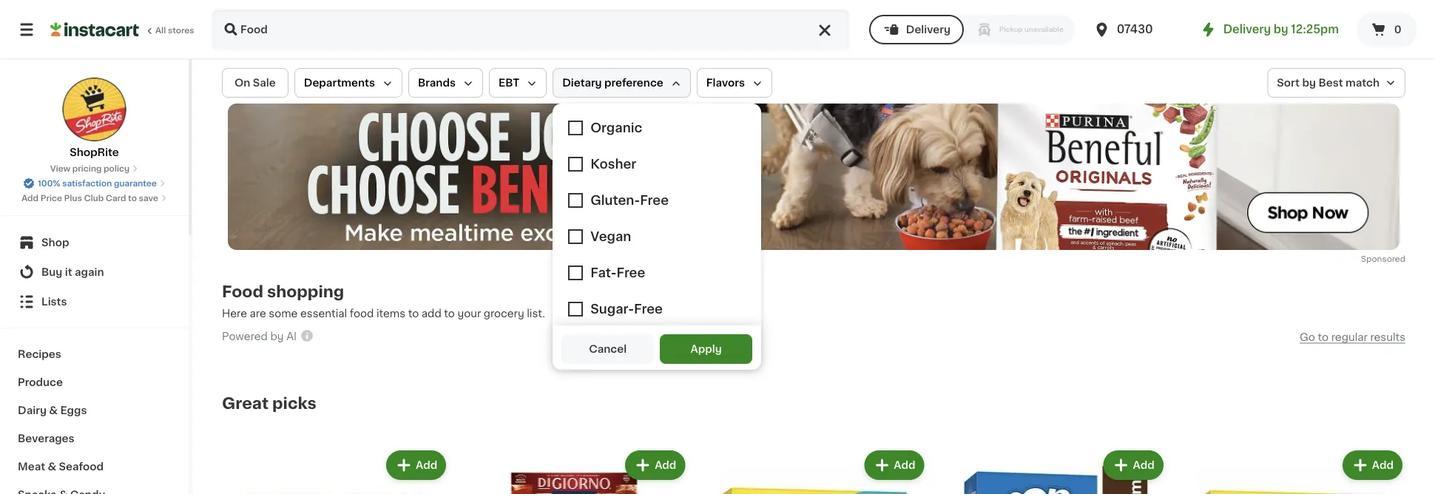 Task type: vqa. For each thing, say whether or not it's contained in the screenshot.
Spo
yes



Task type: locate. For each thing, give the bounding box(es) containing it.
dietary preference
[[562, 78, 663, 88]]

plus
[[64, 194, 82, 202]]

5 product group from the left
[[1178, 448, 1406, 494]]

here
[[222, 309, 247, 319]]

view
[[50, 165, 70, 173]]

preference
[[604, 78, 663, 88]]

powered by ai
[[222, 331, 297, 341]]

to down guarantee
[[128, 194, 137, 202]]

spo
[[1361, 255, 1377, 263]]

add price plus club card to save link
[[22, 192, 167, 204]]

by right the sort
[[1302, 78, 1316, 88]]

service type group
[[869, 15, 1075, 44]]

pricing
[[72, 165, 102, 173]]

apply button
[[660, 334, 753, 364]]

your
[[458, 309, 481, 319]]

delivery button
[[869, 15, 964, 44]]

powered
[[222, 331, 268, 341]]

1 vertical spatial by
[[1302, 78, 1316, 88]]

great
[[222, 395, 269, 411]]

by inside field
[[1302, 78, 1316, 88]]

100% satisfaction guarantee
[[38, 179, 157, 188]]

food
[[222, 284, 263, 299]]

add button for third 'product' group
[[866, 452, 923, 479]]

buy it again
[[41, 267, 104, 277]]

recipes link
[[9, 340, 180, 368]]

None search field
[[212, 9, 850, 50]]

add button
[[388, 452, 445, 479], [627, 452, 684, 479], [866, 452, 923, 479], [1105, 452, 1162, 479], [1344, 452, 1401, 479]]

meat & seafood
[[18, 462, 104, 472]]

2 vertical spatial by
[[270, 331, 284, 341]]

0 vertical spatial &
[[49, 405, 58, 416]]

2 add button from the left
[[627, 452, 684, 479]]

go to regular results button
[[1300, 331, 1406, 343]]

by left 12:25pm
[[1274, 24, 1289, 35]]

add button for 1st 'product' group from right
[[1344, 452, 1401, 479]]

view pricing policy link
[[50, 163, 138, 175]]

100%
[[38, 179, 60, 188]]

1 horizontal spatial delivery
[[1223, 24, 1271, 35]]

meat & seafood link
[[9, 453, 180, 481]]

add for first 'product' group from left
[[416, 460, 437, 471]]

ai
[[286, 331, 297, 341]]

add
[[422, 309, 442, 319]]

add button for fourth 'product' group from the right
[[627, 452, 684, 479]]

satisfaction
[[62, 179, 112, 188]]

lists link
[[9, 287, 180, 317]]

delivery
[[1223, 24, 1271, 35], [906, 24, 951, 35]]

club
[[84, 194, 104, 202]]

lists
[[41, 297, 67, 307]]

brands button
[[408, 68, 483, 98]]

& left eggs
[[49, 405, 58, 416]]

1 vertical spatial &
[[48, 462, 56, 472]]

delivery for delivery by 12:25pm
[[1223, 24, 1271, 35]]

0
[[1394, 24, 1402, 35]]

by left the "ai" at the bottom
[[270, 331, 284, 341]]

add for 2nd 'product' group from right
[[1133, 460, 1155, 471]]

on sale button
[[222, 68, 288, 98]]

cancel
[[589, 344, 627, 354]]

buy
[[41, 267, 62, 277]]

& for meat
[[48, 462, 56, 472]]

food
[[350, 309, 374, 319]]

results
[[1371, 332, 1406, 342]]

3 add button from the left
[[866, 452, 923, 479]]

add for third 'product' group
[[894, 460, 916, 471]]

produce link
[[9, 368, 180, 397]]

stores
[[168, 26, 194, 34]]

recipes
[[18, 349, 61, 360]]

food shopping
[[222, 284, 344, 299]]

1 product group from the left
[[222, 448, 449, 494]]

& inside dairy & eggs link
[[49, 405, 58, 416]]

&
[[49, 405, 58, 416], [48, 462, 56, 472]]

seafood
[[59, 462, 104, 472]]

2 horizontal spatial by
[[1302, 78, 1316, 88]]

meat
[[18, 462, 45, 472]]

0 horizontal spatial by
[[270, 331, 284, 341]]

delivery inside "button"
[[906, 24, 951, 35]]

grocery
[[484, 309, 524, 319]]

product group
[[222, 448, 449, 494], [461, 448, 688, 494], [700, 448, 927, 494], [939, 448, 1167, 494], [1178, 448, 1406, 494]]

5 add button from the left
[[1344, 452, 1401, 479]]

to right go
[[1318, 332, 1329, 342]]

4 add button from the left
[[1105, 452, 1162, 479]]

add for fourth 'product' group from the right
[[655, 460, 677, 471]]

Best match Sort by field
[[1268, 68, 1406, 98]]

on
[[235, 78, 250, 88]]

& right meat on the bottom of page
[[48, 462, 56, 472]]

great picks
[[222, 395, 317, 411]]

0 horizontal spatial delivery
[[906, 24, 951, 35]]

match
[[1346, 78, 1380, 88]]

shopping
[[267, 284, 344, 299]]

all stores link
[[50, 9, 195, 50]]

list.
[[527, 309, 545, 319]]

shop
[[41, 237, 69, 248]]

ebt button
[[489, 68, 547, 98]]

0 vertical spatial by
[[1274, 24, 1289, 35]]

& inside meat & seafood 'link'
[[48, 462, 56, 472]]

delivery by 12:25pm link
[[1200, 21, 1339, 38]]

1 horizontal spatial by
[[1274, 24, 1289, 35]]

1 add button from the left
[[388, 452, 445, 479]]

price
[[40, 194, 62, 202]]

• sponsored: choose joy. choose beneful image
[[228, 104, 1400, 250]]

apply
[[691, 344, 722, 354]]

add for 1st 'product' group from right
[[1372, 460, 1394, 471]]

to right the add
[[444, 309, 455, 319]]

07430
[[1117, 24, 1153, 35]]



Task type: describe. For each thing, give the bounding box(es) containing it.
dietary
[[562, 78, 602, 88]]

sort by best match
[[1277, 78, 1380, 88]]

0 button
[[1357, 12, 1418, 47]]

dairy
[[18, 405, 47, 416]]

Search field
[[213, 10, 848, 49]]

produce
[[18, 377, 63, 388]]

beverages link
[[9, 425, 180, 453]]

dietary preference button
[[553, 68, 691, 98]]

nsored
[[1377, 255, 1406, 263]]

picks
[[272, 395, 317, 411]]

view pricing policy
[[50, 165, 130, 173]]

best
[[1319, 78, 1343, 88]]

some
[[269, 309, 298, 319]]

3 product group from the left
[[700, 448, 927, 494]]

& for dairy
[[49, 405, 58, 416]]

delivery by 12:25pm
[[1223, 24, 1339, 35]]

eggs
[[60, 405, 87, 416]]

07430 button
[[1093, 9, 1182, 50]]

by for delivery
[[1274, 24, 1289, 35]]

powered by ai link
[[222, 328, 315, 347]]

beverages
[[18, 434, 74, 444]]

dairy & eggs link
[[9, 397, 180, 425]]

dairy & eggs
[[18, 405, 87, 416]]

to inside the go to regular results button
[[1318, 332, 1329, 342]]

go
[[1300, 332, 1315, 342]]

regular
[[1332, 332, 1368, 342]]

all
[[155, 26, 166, 34]]

100% satisfaction guarantee button
[[23, 175, 166, 189]]

by for powered
[[270, 331, 284, 341]]

ebt
[[499, 78, 520, 88]]

by for sort
[[1302, 78, 1316, 88]]

all stores
[[155, 26, 194, 34]]

on sale
[[235, 78, 276, 88]]

12:25pm
[[1291, 24, 1339, 35]]

card
[[106, 194, 126, 202]]

to left the add
[[408, 309, 419, 319]]

sort
[[1277, 78, 1300, 88]]

essential
[[300, 309, 347, 319]]

go to regular results
[[1300, 332, 1406, 342]]

shoprite
[[70, 147, 119, 158]]

add button for first 'product' group from left
[[388, 452, 445, 479]]

flavors
[[706, 78, 745, 88]]

departments
[[304, 78, 375, 88]]

add price plus club card to save
[[22, 194, 158, 202]]

delivery for delivery
[[906, 24, 951, 35]]

flavors button
[[697, 68, 772, 98]]

buy it again link
[[9, 257, 180, 287]]

to inside add price plus club card to save link
[[128, 194, 137, 202]]

departments button
[[294, 68, 402, 98]]

shop link
[[9, 228, 180, 257]]

items
[[377, 309, 406, 319]]

save
[[139, 194, 158, 202]]

4 product group from the left
[[939, 448, 1167, 494]]

again
[[75, 267, 104, 277]]

cancel button
[[562, 334, 654, 364]]

policy
[[104, 165, 130, 173]]

shoprite link
[[62, 77, 127, 160]]

brands
[[418, 78, 456, 88]]

shoprite logo image
[[62, 77, 127, 142]]

guarantee
[[114, 179, 157, 188]]

add button for 2nd 'product' group from right
[[1105, 452, 1162, 479]]

2 product group from the left
[[461, 448, 688, 494]]

it
[[65, 267, 72, 277]]

here are some essential food items to add to your grocery list.
[[222, 309, 545, 319]]

instacart logo image
[[50, 21, 139, 38]]

are
[[250, 309, 266, 319]]

sale
[[253, 78, 276, 88]]



